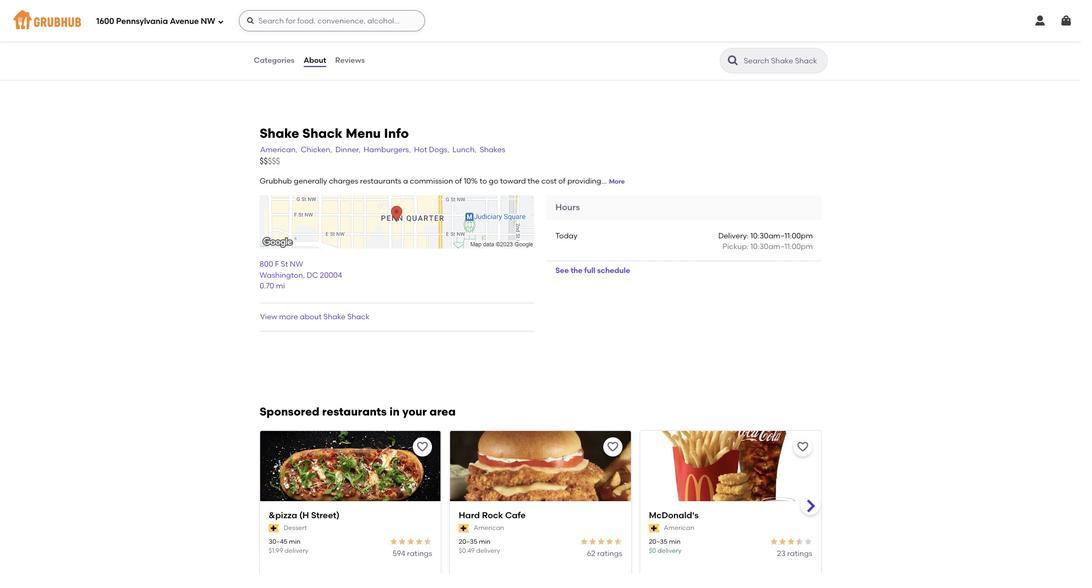 Task type: vqa. For each thing, say whether or not it's contained in the screenshot.
Little Sesame Menu Info
no



Task type: describe. For each thing, give the bounding box(es) containing it.
1 prices from the left
[[446, 36, 468, 45]]

0 horizontal spatial the
[[481, 36, 493, 45]]

hard rock cafe link
[[459, 510, 622, 522]]

subscription pass image for &pizza
[[269, 524, 279, 533]]

washington
[[260, 271, 303, 280]]

0 horizontal spatial shack
[[302, 125, 343, 141]]

20–35 for hard rock cafe
[[459, 538, 478, 545]]

save this restaurant image
[[797, 441, 809, 453]]

sponsored restaurants in your area
[[260, 405, 456, 418]]

0 vertical spatial shake
[[260, 125, 299, 141]]

view
[[260, 312, 277, 321]]

shake shack menu info
[[260, 125, 409, 141]]

20–35 for mcdonald's
[[649, 538, 668, 545]]

save this restaurant button for street)
[[413, 437, 432, 457]]

3 save this restaurant button from the left
[[793, 437, 813, 457]]

(h
[[299, 510, 309, 520]]

may
[[569, 36, 585, 45]]

dc
[[307, 271, 318, 280]]

min for (h
[[289, 538, 301, 545]]

hot
[[414, 145, 427, 154]]

more
[[609, 178, 625, 185]]

delivery for rock
[[476, 547, 500, 555]]

1 vertical spatial restaurants
[[322, 405, 387, 418]]

in
[[390, 405, 400, 418]]

30–45
[[269, 538, 287, 545]]

1600
[[96, 16, 114, 26]]

about button
[[303, 42, 327, 80]]

pennsylvania
[[116, 16, 168, 26]]

800 f st nw washington , dc 20004 0.70 mi
[[260, 260, 342, 291]]

today
[[556, 231, 578, 240]]

hamburgers,
[[364, 145, 411, 154]]

our
[[359, 36, 373, 45]]

american, button
[[260, 144, 298, 156]]

0.70
[[260, 282, 274, 291]]

more
[[279, 312, 298, 321]]

shakes button
[[479, 144, 506, 156]]

&pizza (h street) link
[[269, 510, 432, 522]]

the inside button
[[571, 266, 583, 275]]

hot dogs, button
[[414, 144, 450, 156]]

save this restaurant image for street)
[[416, 441, 429, 453]]

see the full schedule
[[556, 266, 630, 275]]

grubhub
[[260, 177, 292, 186]]

commission
[[410, 177, 453, 186]]

ratings for cafe
[[597, 549, 622, 558]]

chicken,
[[301, 145, 332, 154]]

10:30am–11:00pm for delivery: 10:30am–11:00pm
[[751, 231, 813, 240]]

full
[[585, 266, 596, 275]]

&pizza (h street) logo image
[[260, 431, 441, 520]]

lunch, button
[[452, 144, 477, 156]]

more button
[[609, 177, 625, 186]]

subscription pass image for hard
[[459, 524, 470, 533]]

$0.49
[[459, 547, 475, 555]]

nw for st
[[290, 260, 303, 269]]

svg image
[[1060, 14, 1073, 27]]

delivery inside 20–35 min $0 delivery
[[658, 547, 682, 555]]

nw for avenue
[[201, 16, 215, 26]]

merchants
[[375, 36, 414, 45]]

hours
[[556, 202, 580, 212]]

$$$$$
[[260, 157, 280, 166]]

62
[[587, 549, 596, 558]]

min for rock
[[479, 538, 491, 545]]

23
[[777, 549, 786, 558]]

cost
[[541, 177, 557, 186]]

subscription pass image
[[649, 524, 660, 533]]

mi
[[276, 282, 285, 291]]

$0
[[649, 547, 656, 555]]

street)
[[311, 510, 340, 520]]

594 ratings
[[393, 549, 432, 558]]

store.
[[629, 36, 649, 45]]

chicken, button
[[300, 144, 333, 156]]

594
[[393, 549, 405, 558]]

800
[[260, 260, 273, 269]]

categories button
[[253, 42, 295, 80]]

reviews
[[335, 56, 365, 65]]

mcdonald's logo image
[[641, 431, 821, 520]]

charges
[[329, 177, 358, 186]]

23 ratings
[[777, 549, 813, 558]]

rock
[[482, 510, 503, 520]]

$$
[[260, 157, 268, 166]]

a
[[403, 177, 408, 186]]

schedule
[[597, 266, 630, 275]]

view more about shake shack
[[260, 312, 370, 321]]

reviews button
[[335, 42, 365, 80]]

american,
[[260, 145, 298, 154]]

1 horizontal spatial shake
[[323, 312, 346, 321]]

lunch,
[[453, 145, 477, 154]]

&pizza (h street)
[[269, 510, 340, 520]]

3 ratings from the left
[[787, 549, 813, 558]]

1 of from the left
[[455, 177, 462, 186]]

avenue
[[170, 16, 199, 26]]

10:30am–11:00pm for pickup: 10:30am–11:00pm
[[751, 242, 813, 251]]

pickup: 10:30am–11:00pm
[[723, 242, 813, 251]]

see the full schedule button
[[547, 261, 639, 281]]

about
[[304, 56, 326, 65]]

1 vertical spatial the
[[528, 177, 540, 186]]



Task type: locate. For each thing, give the bounding box(es) containing it.
1 horizontal spatial save this restaurant button
[[603, 437, 622, 457]]

delivery inside 20–35 min $0.49 delivery
[[476, 547, 500, 555]]

1 horizontal spatial nw
[[290, 260, 303, 269]]

1 horizontal spatial save this restaurant image
[[606, 441, 619, 453]]

of left the 10%
[[455, 177, 462, 186]]

2 horizontal spatial delivery
[[658, 547, 682, 555]]

delivery right $0.49
[[476, 547, 500, 555]]

,
[[303, 271, 305, 280]]

set
[[415, 36, 426, 45]]

st
[[281, 260, 288, 269]]

svg image
[[1034, 14, 1047, 27], [246, 16, 255, 25], [217, 18, 224, 25]]

american for mcdonald's
[[664, 524, 694, 532]]

0 horizontal spatial delivery
[[285, 547, 309, 555]]

...
[[601, 177, 607, 186]]

ratings for street)
[[407, 549, 432, 558]]

f
[[275, 260, 279, 269]]

2 subscription pass image from the left
[[459, 524, 470, 533]]

1 min from the left
[[289, 538, 301, 545]]

hamburgers, button
[[363, 144, 412, 156]]

area
[[430, 405, 456, 418]]

about
[[300, 312, 322, 321]]

2 vertical spatial the
[[571, 266, 583, 275]]

save this restaurant image for cafe
[[606, 441, 619, 453]]

shack up chicken,
[[302, 125, 343, 141]]

to
[[480, 177, 487, 186]]

0 vertical spatial restaurants
[[360, 177, 401, 186]]

1 horizontal spatial 20–35
[[649, 538, 668, 545]]

svg image right avenue
[[217, 18, 224, 25]]

0 vertical spatial shack
[[302, 125, 343, 141]]

min inside 20–35 min $0.49 delivery
[[479, 538, 491, 545]]

sponsored
[[260, 405, 320, 418]]

0 horizontal spatial save this restaurant button
[[413, 437, 432, 457]]

1 ratings from the left
[[407, 549, 432, 558]]

1 horizontal spatial min
[[479, 538, 491, 545]]

20–35 up $0
[[649, 538, 668, 545]]

30–45 min $1.99 delivery
[[269, 538, 309, 555]]

2 save this restaurant button from the left
[[603, 437, 622, 457]]

save this restaurant button
[[413, 437, 432, 457], [603, 437, 622, 457], [793, 437, 813, 457]]

platform,
[[494, 36, 528, 45]]

0 horizontal spatial svg image
[[217, 18, 224, 25]]

20–35 inside 20–35 min $0.49 delivery
[[459, 538, 478, 545]]

Search for food, convenience, alcohol... search field
[[239, 10, 425, 31]]

subscription pass image up 30–45 at the bottom left
[[269, 524, 279, 533]]

1 horizontal spatial shack
[[347, 312, 370, 321]]

save this restaurant image
[[416, 441, 429, 453], [606, 441, 619, 453]]

0 horizontal spatial 20–35
[[459, 538, 478, 545]]

2 american from the left
[[664, 524, 694, 532]]

20–35
[[459, 538, 478, 545], [649, 538, 668, 545]]

in-
[[619, 36, 629, 45]]

item
[[428, 36, 444, 45]]

our merchants set item prices on the platform, and prices may be lower in-store.
[[359, 36, 649, 45]]

2 min from the left
[[479, 538, 491, 545]]

1 horizontal spatial ratings
[[597, 549, 622, 558]]

the left cost on the right of the page
[[528, 177, 540, 186]]

grubhub generally charges restaurants a commission of 10% to go toward the cost of providing ... more
[[260, 177, 625, 186]]

20–35 inside 20–35 min $0 delivery
[[649, 538, 668, 545]]

be
[[587, 36, 596, 45]]

1600 pennsylvania avenue nw
[[96, 16, 215, 26]]

american down the hard rock cafe
[[474, 524, 504, 532]]

delivery:
[[718, 231, 749, 240]]

ratings right 23
[[787, 549, 813, 558]]

toward
[[500, 177, 526, 186]]

$1.99
[[269, 547, 283, 555]]

info
[[384, 125, 409, 141]]

Search Shake Shack search field
[[743, 56, 824, 66]]

1 vertical spatial shake
[[323, 312, 346, 321]]

go
[[489, 177, 498, 186]]

0 vertical spatial nw
[[201, 16, 215, 26]]

prices left on
[[446, 36, 468, 45]]

min inside 30–45 min $1.99 delivery
[[289, 538, 301, 545]]

10:30am–11:00pm
[[751, 231, 813, 240], [751, 242, 813, 251]]

1 american from the left
[[474, 524, 504, 532]]

the right on
[[481, 36, 493, 45]]

prices
[[446, 36, 468, 45], [545, 36, 567, 45]]

2 ratings from the left
[[597, 549, 622, 558]]

0 horizontal spatial min
[[289, 538, 301, 545]]

62 ratings
[[587, 549, 622, 558]]

1 horizontal spatial delivery
[[476, 547, 500, 555]]

prices right and
[[545, 36, 567, 45]]

nw inside the 800 f st nw washington , dc 20004 0.70 mi
[[290, 260, 303, 269]]

of
[[455, 177, 462, 186], [559, 177, 566, 186]]

2 horizontal spatial the
[[571, 266, 583, 275]]

delivery right $0
[[658, 547, 682, 555]]

0 horizontal spatial prices
[[446, 36, 468, 45]]

delivery down 30–45 at the bottom left
[[285, 547, 309, 555]]

nw right avenue
[[201, 16, 215, 26]]

1 save this restaurant image from the left
[[416, 441, 429, 453]]

0 horizontal spatial shake
[[260, 125, 299, 141]]

2 20–35 from the left
[[649, 538, 668, 545]]

0 vertical spatial the
[[481, 36, 493, 45]]

20004
[[320, 271, 342, 280]]

restaurants
[[360, 177, 401, 186], [322, 405, 387, 418]]

your
[[402, 405, 427, 418]]

search icon image
[[727, 54, 740, 67]]

20–35 min $0 delivery
[[649, 538, 682, 555]]

dogs,
[[429, 145, 449, 154]]

hard rock cafe logo image
[[450, 431, 631, 520]]

2 horizontal spatial min
[[669, 538, 681, 545]]

0 horizontal spatial subscription pass image
[[269, 524, 279, 533]]

shakes
[[480, 145, 505, 154]]

subscription pass image
[[269, 524, 279, 533], [459, 524, 470, 533]]

min
[[289, 538, 301, 545], [479, 538, 491, 545], [669, 538, 681, 545]]

the
[[481, 36, 493, 45], [528, 177, 540, 186], [571, 266, 583, 275]]

american, chicken, dinner, hamburgers, hot dogs, lunch, shakes
[[260, 145, 505, 154]]

nw inside 'main navigation' navigation
[[201, 16, 215, 26]]

ratings right 594
[[407, 549, 432, 558]]

1 horizontal spatial svg image
[[246, 16, 255, 25]]

shack right about
[[347, 312, 370, 321]]

ratings
[[407, 549, 432, 558], [597, 549, 622, 558], [787, 549, 813, 558]]

lower
[[598, 36, 618, 45]]

min down the hard rock cafe
[[479, 538, 491, 545]]

10:30am–11:00pm down delivery: 10:30am–11:00pm
[[751, 242, 813, 251]]

1 delivery from the left
[[285, 547, 309, 555]]

1 vertical spatial nw
[[290, 260, 303, 269]]

0 horizontal spatial save this restaurant image
[[416, 441, 429, 453]]

restaurants left in
[[322, 405, 387, 418]]

min down mcdonald's
[[669, 538, 681, 545]]

2 delivery from the left
[[476, 547, 500, 555]]

2 10:30am–11:00pm from the top
[[751, 242, 813, 251]]

3 min from the left
[[669, 538, 681, 545]]

1 horizontal spatial prices
[[545, 36, 567, 45]]

1 10:30am–11:00pm from the top
[[751, 231, 813, 240]]

svg image left svg icon in the right top of the page
[[1034, 14, 1047, 27]]

0 horizontal spatial nw
[[201, 16, 215, 26]]

restaurants left a
[[360, 177, 401, 186]]

2 of from the left
[[559, 177, 566, 186]]

providing
[[567, 177, 601, 186]]

hard rock cafe
[[459, 510, 526, 520]]

shake right about
[[323, 312, 346, 321]]

1 vertical spatial 10:30am–11:00pm
[[751, 242, 813, 251]]

0 horizontal spatial american
[[474, 524, 504, 532]]

shake up american,
[[260, 125, 299, 141]]

generally
[[294, 177, 327, 186]]

2 horizontal spatial save this restaurant button
[[793, 437, 813, 457]]

min inside 20–35 min $0 delivery
[[669, 538, 681, 545]]

10%
[[464, 177, 478, 186]]

1 horizontal spatial american
[[664, 524, 694, 532]]

2 horizontal spatial ratings
[[787, 549, 813, 558]]

american down mcdonald's
[[664, 524, 694, 532]]

1 vertical spatial shack
[[347, 312, 370, 321]]

1 save this restaurant button from the left
[[413, 437, 432, 457]]

on
[[470, 36, 479, 45]]

main navigation navigation
[[0, 0, 1081, 42]]

of right cost on the right of the page
[[559, 177, 566, 186]]

1 horizontal spatial the
[[528, 177, 540, 186]]

2 horizontal spatial svg image
[[1034, 14, 1047, 27]]

ratings right 62
[[597, 549, 622, 558]]

&pizza
[[269, 510, 297, 520]]

delivery: 10:30am–11:00pm
[[718, 231, 813, 240]]

dessert
[[284, 524, 307, 532]]

svg image up categories
[[246, 16, 255, 25]]

min down dessert
[[289, 538, 301, 545]]

hard
[[459, 510, 480, 520]]

0 horizontal spatial ratings
[[407, 549, 432, 558]]

1 horizontal spatial subscription pass image
[[459, 524, 470, 533]]

cafe
[[505, 510, 526, 520]]

dinner,
[[335, 145, 361, 154]]

menu
[[346, 125, 381, 141]]

mcdonald's
[[649, 510, 699, 520]]

1 subscription pass image from the left
[[269, 524, 279, 533]]

subscription pass image down hard
[[459, 524, 470, 533]]

0 vertical spatial 10:30am–11:00pm
[[751, 231, 813, 240]]

1 20–35 from the left
[[459, 538, 478, 545]]

3 delivery from the left
[[658, 547, 682, 555]]

mcdonald's link
[[649, 510, 813, 522]]

nw right the st
[[290, 260, 303, 269]]

star icon image
[[390, 537, 398, 546], [398, 537, 407, 546], [407, 537, 415, 546], [415, 537, 424, 546], [424, 537, 432, 546], [424, 537, 432, 546], [580, 537, 588, 546], [588, 537, 597, 546], [597, 537, 605, 546], [605, 537, 614, 546], [614, 537, 622, 546], [614, 537, 622, 546], [770, 537, 779, 546], [779, 537, 787, 546], [787, 537, 796, 546], [796, 537, 804, 546], [796, 537, 804, 546], [804, 537, 813, 546]]

see
[[556, 266, 569, 275]]

0 horizontal spatial of
[[455, 177, 462, 186]]

20–35 up $0.49
[[459, 538, 478, 545]]

categories
[[254, 56, 295, 65]]

american for hard rock cafe
[[474, 524, 504, 532]]

pickup:
[[723, 242, 749, 251]]

save this restaurant button for cafe
[[603, 437, 622, 457]]

delivery inside 30–45 min $1.99 delivery
[[285, 547, 309, 555]]

2 save this restaurant image from the left
[[606, 441, 619, 453]]

1 horizontal spatial of
[[559, 177, 566, 186]]

delivery for (h
[[285, 547, 309, 555]]

the left the full
[[571, 266, 583, 275]]

10:30am–11:00pm up pickup: 10:30am–11:00pm at right
[[751, 231, 813, 240]]

2 prices from the left
[[545, 36, 567, 45]]



